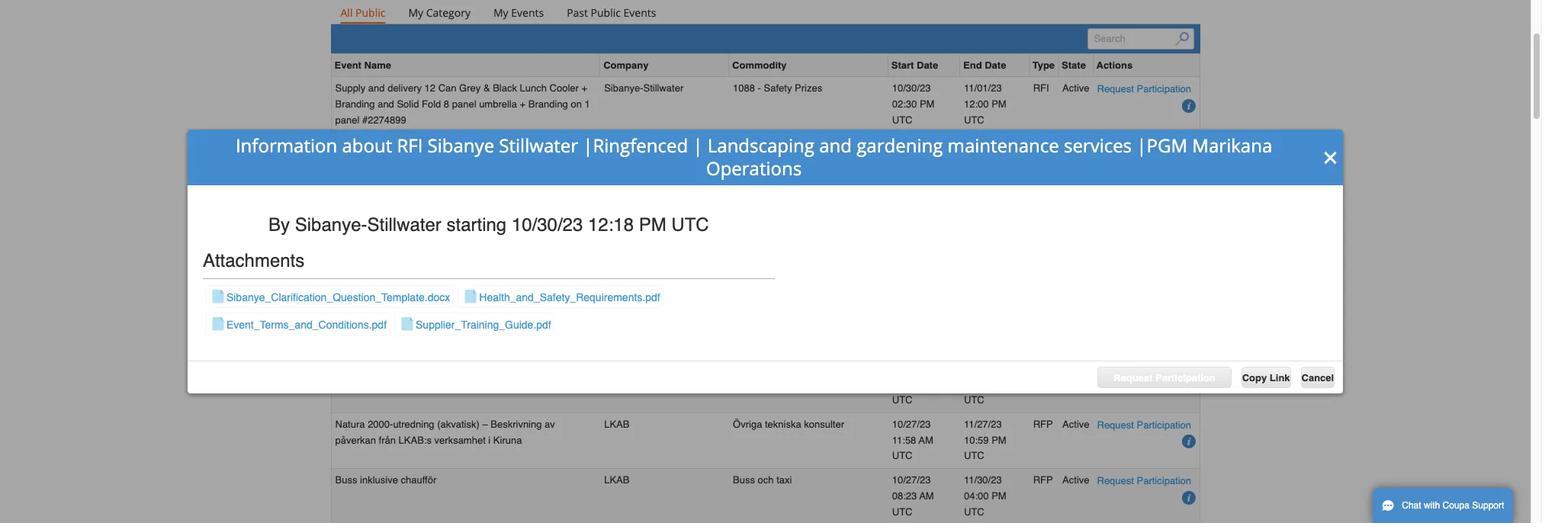 Task type: describe. For each thing, give the bounding box(es) containing it.
active for 11/01/23 12:00 pm utc
[[1063, 83, 1090, 94]]

am for 09:00
[[992, 155, 1006, 166]]

lkab for dundret
[[604, 363, 630, 374]]

fold
[[422, 99, 441, 110]]

1 events from the left
[[511, 6, 544, 20]]

2 corporación colombiana de investigación agropecuaria from the top
[[604, 307, 714, 350]]

2 corporación from the top
[[604, 307, 658, 318]]

ica
[[413, 363, 429, 374]]

my for my category
[[408, 6, 423, 20]]

|ringfenced inside information about rfi sibanye stillwater |ringfenced | landscaping and gardening maintenance services |pgm marikana operations
[[583, 133, 688, 158]]

by
[[269, 215, 290, 236]]

request for 11/27/23 10:59 pm utc
[[1098, 419, 1134, 431]]

11/01/23 12:00 pm utc
[[964, 83, 1007, 126]]

with
[[1424, 500, 1441, 511]]

10/30/23 12:18 pm utc
[[892, 139, 935, 182]]

participation for 11/13/23 09:00 am utc
[[1137, 139, 1192, 151]]

name
[[364, 60, 391, 71]]

rfi sibanye stillwater |ringfenced | landscaping and gardening maintenance services |pgm marikana operations
[[335, 139, 572, 182]]

utc for 11/13/23 09:00 am utc
[[964, 170, 985, 182]]

rfp for 11/27/23 10:59 pm utc
[[1034, 419, 1053, 430]]

övriga tekniska konsulter
[[733, 419, 845, 430]]

public for all
[[356, 6, 386, 20]]

type state
[[1033, 60, 1086, 71]]

grey
[[459, 83, 481, 94]]

am for 11:58
[[919, 435, 934, 446]]

landscaping inside rfi sibanye stillwater |ringfenced | landscaping and gardening maintenance services |pgm marikana operations
[[496, 139, 553, 150]]

11/13/23
[[964, 139, 1002, 150]]

09:53
[[964, 379, 989, 390]]

11/27/23 10:59 pm utc
[[964, 419, 1007, 462]]

11/12/23 09:53 pm utc
[[964, 363, 1007, 406]]

my events
[[494, 6, 544, 20]]

rfp for 11/30/23 04:00 pm utc
[[1034, 475, 1053, 486]]

rfi down type button
[[1034, 83, 1050, 94]]

10/30/23 for 12:18
[[892, 139, 931, 150]]

- for disinfectants
[[758, 139, 761, 150]]

state button
[[1062, 57, 1086, 74]]

cuaderno
[[335, 307, 392, 318]]

02:30
[[892, 99, 917, 110]]

1 horizontal spatial +
[[582, 83, 588, 94]]

supply
[[335, 83, 366, 94]]

request for 11/30/23 04:00 pm utc
[[1098, 475, 1134, 487]]

2 branding from the left
[[529, 99, 568, 110]]

request participation button for 11/12/23 09:53 pm utc
[[1098, 361, 1192, 377]]

on
[[571, 99, 582, 110]]

past
[[567, 6, 588, 20]]

actions
[[1097, 60, 1133, 71]]

maintenance inside rfi sibanye stillwater |ringfenced | landscaping and gardening maintenance services |pgm marikana operations
[[382, 155, 439, 166]]

11/12/23
[[964, 363, 1002, 374]]

and inside rfi sibanye stillwater |ringfenced | landscaping and gardening maintenance services |pgm marikana operations
[[555, 139, 572, 150]]

1088
[[733, 83, 755, 94]]

gardening inside information about rfi sibanye stillwater |ringfenced | landscaping and gardening maintenance services |pgm marikana operations
[[857, 133, 943, 158]]

start date button
[[892, 57, 939, 74]]

10:59
[[964, 435, 989, 446]]

search image
[[1176, 32, 1189, 46]]

can
[[438, 83, 457, 94]]

pm for 10/30/23 02:30 pm utc
[[920, 99, 935, 110]]

8
[[444, 99, 449, 110]]

operations inside information about rfi sibanye stillwater |ringfenced | landscaping and gardening maintenance services |pgm marikana operations
[[706, 156, 802, 181]]

1 agropecuaria from the top
[[604, 282, 663, 294]]

11/30/23
[[964, 475, 1002, 486]]

rfi right 11/13/23
[[1034, 139, 1050, 150]]

company button
[[604, 57, 649, 74]]

supplier_training_guide.pdf link
[[416, 319, 551, 331]]

logo
[[420, 307, 448, 318]]

my events link
[[484, 3, 554, 24]]

stillwater inside information about rfi sibanye stillwater |ringfenced | landscaping and gardening maintenance services |pgm marikana operations
[[499, 133, 578, 158]]

| inside rfi sibanye stillwater |ringfenced | landscaping and gardening maintenance services |pgm marikana operations
[[491, 139, 494, 150]]

lunch
[[520, 83, 547, 94]]

sibanye- inside the 'information about rfi sibanye stillwater |ringfenced | landscaping and gardening maintenance services |pgm marikana operations' dialog
[[295, 215, 367, 236]]

dundret
[[484, 363, 519, 374]]

solid
[[397, 99, 419, 110]]

solicitud
[[431, 323, 467, 334]]

stillwater inside rfi sibanye stillwater |ringfenced | landscaping and gardening maintenance services |pgm marikana operations
[[393, 139, 433, 150]]

coupa
[[1443, 500, 1470, 511]]

inmediata
[[372, 323, 415, 334]]

safety
[[764, 83, 792, 94]]

date for end date
[[985, 60, 1007, 71]]

2 agropecuaria from the top
[[604, 338, 663, 350]]

rfp for 11/12/23 09:53 pm utc
[[1034, 363, 1053, 374]]

utc for 10/30/23 02:30 pm utc
[[892, 114, 913, 126]]

information
[[236, 133, 337, 158]]

pm for 11/12/23 09:53 pm utc
[[992, 379, 1007, 390]]

10/27/23 for 08:23
[[892, 475, 931, 486]]

actions button
[[1097, 57, 1133, 74]]

10/27/23 for 11:58
[[892, 419, 931, 430]]

10/30/23 inside the 'information about rfi sibanye stillwater |ringfenced | landscaping and gardening maintenance services |pgm marikana operations' dialog
[[512, 215, 583, 236]]

disinfectants
[[764, 139, 821, 150]]

konsulter
[[804, 419, 845, 430]]

sibanye inside rfi sibanye stillwater |ringfenced | landscaping and gardening maintenance services |pgm marikana operations
[[354, 139, 390, 150]]

by sibanye-stillwater starting 10/30/23 12:18 pm utc
[[269, 215, 709, 236]]

event
[[335, 60, 362, 71]]

request participation button for 11/30/23 04:00 pm utc
[[1098, 473, 1192, 489]]

lokalanpassning
[[335, 363, 410, 374]]

con
[[395, 307, 417, 318]]

rivningsentreprenad
[[733, 379, 821, 390]]

umbrella
[[479, 99, 517, 110]]

supply and delivery 12 can grey & black lunch cooler + branding and solid fold 8 panel umbrella + branding on 1 panel #2274899
[[335, 83, 590, 126]]

natura
[[335, 419, 365, 430]]

verksamhet
[[435, 435, 486, 446]]

my for my events
[[494, 6, 509, 20]]

11/30/23 04:00 pm utc
[[964, 475, 1007, 518]]

utc for 10/27/23 08:23 am utc
[[892, 506, 913, 518]]

request for 11/13/23 09:00 am utc
[[1098, 139, 1134, 151]]

request participation button for 11/01/23 12:00 pm utc
[[1098, 81, 1192, 97]]

2 investigación from the top
[[618, 323, 676, 334]]

my category link
[[399, 3, 481, 24]]

lkab for (akvatisk)
[[604, 419, 630, 430]]

12:18 inside the 'information about rfi sibanye stillwater |ringfenced | landscaping and gardening maintenance services |pgm marikana operations' dialog
[[588, 215, 634, 236]]

10/30/23 02:30 pm utc
[[892, 83, 935, 126]]

1 vertical spatial +
[[520, 99, 526, 110]]

corporativo
[[451, 307, 524, 318]]

buss inklusive chaufför
[[335, 475, 437, 486]]

request participation for 11/01/23 12:00 pm utc
[[1098, 83, 1192, 95]]

|ringfenced inside rfi sibanye stillwater |ringfenced | landscaping and gardening maintenance services |pgm marikana operations
[[436, 139, 488, 150]]

sibanye-stillwater for supply and delivery 12 can grey & black lunch cooler + branding and solid fold 8 panel umbrella + branding on 1 panel #2274899
[[604, 83, 684, 94]]

end date button
[[964, 57, 1007, 74]]

chat
[[1403, 500, 1422, 511]]

copy link button
[[1242, 367, 1291, 388]]

request participation for 11/12/23 09:53 pm utc
[[1098, 363, 1192, 375]]

link
[[1270, 372, 1291, 384]]

sibanye- for supply and delivery 12 can grey & black lunch cooler + branding and solid fold 8 panel umbrella + branding on 1 panel #2274899
[[604, 83, 644, 94]]

end date
[[964, 60, 1007, 71]]

1027 - disinfectants
[[733, 139, 821, 150]]

request participation for 11/30/23 04:00 pm utc
[[1098, 475, 1192, 487]]

health_and_safety_requirements.pdf link
[[479, 292, 660, 304]]

beskrivning
[[491, 419, 542, 430]]

2000-
[[368, 419, 393, 430]]

2 events from the left
[[624, 6, 656, 20]]

bygg-
[[764, 363, 789, 374]]

cancel
[[1302, 372, 1335, 384]]

10/27/23 11:58 am utc
[[892, 419, 934, 462]]

maintenance inside information about rfi sibanye stillwater |ringfenced | landscaping and gardening maintenance services |pgm marikana operations
[[948, 133, 1060, 158]]

state
[[1062, 60, 1086, 71]]

marikana inside rfi sibanye stillwater |ringfenced | landscaping and gardening maintenance services |pgm marikana operations
[[509, 155, 550, 166]]

pm inside the 'information about rfi sibanye stillwater |ringfenced | landscaping and gardening maintenance services |pgm marikana operations' dialog
[[639, 215, 667, 236]]

type button
[[1033, 57, 1055, 74]]

request participation inside the 'information about rfi sibanye stillwater |ringfenced | landscaping and gardening maintenance services |pgm marikana operations' dialog
[[1114, 372, 1216, 384]]



Task type: vqa. For each thing, say whether or not it's contained in the screenshot.


Task type: locate. For each thing, give the bounding box(es) containing it.
0 vertical spatial 10/30/23
[[892, 83, 931, 94]]

0 horizontal spatial operations
[[335, 170, 384, 182]]

1 vertical spatial 10/27/23
[[892, 475, 931, 486]]

10/27/23 inside '10/27/23 08:23 am utc'
[[892, 475, 931, 486]]

1 vertical spatial agropecuaria
[[604, 338, 663, 350]]

copy link
[[1243, 372, 1291, 384]]

- right 1088
[[758, 83, 761, 94]]

request participation for 11/27/23 10:59 pm utc
[[1098, 419, 1192, 431]]

am right 11:58
[[919, 435, 934, 446]]

pm for 11/27/23 10:59 pm utc
[[992, 435, 1007, 446]]

entrega
[[335, 323, 369, 334]]

1 horizontal spatial date
[[985, 60, 1007, 71]]

från
[[379, 435, 396, 446]]

0 horizontal spatial services
[[442, 155, 478, 166]]

gardening inside rfi sibanye stillwater |ringfenced | landscaping and gardening maintenance services |pgm marikana operations
[[335, 155, 379, 166]]

public for past
[[591, 6, 621, 20]]

1 10/27/23 from the top
[[892, 419, 931, 430]]

maintenance down #2274899 in the left top of the page
[[382, 155, 439, 166]]

2 date from the left
[[985, 60, 1007, 71]]

utc inside the 11/13/23 09:00 am utc
[[964, 170, 985, 182]]

and inside information about rfi sibanye stillwater |ringfenced | landscaping and gardening maintenance services |pgm marikana operations
[[820, 133, 852, 158]]

0 horizontal spatial panel
[[335, 114, 360, 126]]

Search text field
[[1088, 28, 1194, 50]]

my right category
[[494, 6, 509, 20]]

branding down supply
[[335, 99, 375, 110]]

1 horizontal spatial och
[[792, 363, 808, 374]]

active for 11/30/23 04:00 pm utc
[[1063, 475, 1090, 486]]

pm inside 11/01/23 12:00 pm utc
[[992, 99, 1007, 110]]

sibanye- for rfi sibanye stillwater |ringfenced | landscaping and gardening maintenance services |pgm marikana operations
[[604, 139, 644, 150]]

1 horizontal spatial 12:18
[[892, 155, 917, 166]]

utc for 11/27/23 10:59 pm utc
[[964, 450, 985, 462]]

0 horizontal spatial 12:18
[[588, 215, 634, 236]]

participation for 11/12/23 09:53 pm utc
[[1137, 363, 1192, 375]]

utc for 10/30/23 12:18 pm utc
[[892, 170, 913, 182]]

2 vertical spatial lkab
[[604, 475, 630, 486]]

about
[[342, 133, 392, 158]]

utc inside 09/27/23 11:17 am utc
[[892, 394, 913, 406]]

copy
[[1243, 372, 1267, 384]]

utc inside the '11/27/23 10:59 pm utc'
[[964, 450, 985, 462]]

branding
[[335, 99, 375, 110], [529, 99, 568, 110]]

past public events
[[567, 6, 656, 20]]

| inside information about rfi sibanye stillwater |ringfenced | landscaping and gardening maintenance services |pgm marikana operations
[[693, 133, 703, 158]]

active for 11/13/23 09:00 am utc
[[1063, 139, 1090, 150]]

date right start
[[917, 60, 939, 71]]

participation
[[1137, 83, 1192, 95], [1137, 139, 1192, 151], [1137, 363, 1192, 375], [1156, 372, 1216, 384], [1137, 419, 1192, 431], [1137, 475, 1192, 487]]

operations inside rfi sibanye stillwater |ringfenced | landscaping and gardening maintenance services |pgm marikana operations
[[335, 170, 384, 182]]

chat with coupa support button
[[1373, 488, 1514, 523]]

prizes
[[795, 83, 823, 94]]

10/27/23 up 11:58
[[892, 419, 931, 430]]

events
[[511, 6, 544, 20], [624, 6, 656, 20]]

|pgm inside rfi sibanye stillwater |ringfenced | landscaping and gardening maintenance services |pgm marikana operations
[[481, 155, 506, 166]]

0 horizontal spatial landscaping
[[496, 139, 553, 150]]

2 vertical spatial 10/30/23
[[512, 215, 583, 236]]

04:00
[[964, 491, 989, 502]]

1 vertical spatial panel
[[335, 114, 360, 126]]

participation for 11/27/23 10:59 pm utc
[[1137, 419, 1192, 431]]

1 horizontal spatial services
[[1064, 133, 1132, 158]]

,
[[759, 363, 761, 374]]

black
[[493, 83, 517, 94]]

am down 09/27/23
[[919, 379, 934, 390]]

0 horizontal spatial gardening
[[335, 155, 379, 166]]

1 corporación from the top
[[604, 251, 658, 262]]

0 horizontal spatial my
[[408, 6, 423, 20]]

0 horizontal spatial sibanye
[[354, 139, 390, 150]]

1 vertical spatial -
[[758, 139, 761, 150]]

rfi inside information about rfi sibanye stillwater |ringfenced | landscaping and gardening maintenance services |pgm marikana operations
[[397, 133, 423, 158]]

09/27/23 11:17 am utc
[[892, 363, 934, 406]]

1
[[585, 99, 590, 110]]

1 vertical spatial lkab
[[604, 419, 630, 430]]

am inside the 11/13/23 09:00 am utc
[[992, 155, 1006, 166]]

pm for 10/30/23 12:18 pm utc
[[920, 155, 935, 166]]

date right end
[[985, 60, 1007, 71]]

utc for 11/30/23 04:00 pm utc
[[964, 506, 985, 518]]

am right '08:23'
[[920, 491, 934, 502]]

health_and_safety_requirements.pdf
[[479, 292, 660, 304]]

2 vertical spatial sibanye-
[[295, 215, 367, 236]]

0 vertical spatial panel
[[452, 99, 476, 110]]

2 my from the left
[[494, 6, 509, 20]]

0 horizontal spatial |
[[491, 139, 494, 150]]

am inside 09/27/23 11:17 am utc
[[919, 379, 934, 390]]

+ down lunch
[[520, 99, 526, 110]]

1 horizontal spatial buss
[[733, 475, 755, 486]]

pm for 11/30/23 04:00 pm utc
[[992, 491, 1007, 502]]

1 public from the left
[[356, 6, 386, 20]]

1 horizontal spatial |
[[693, 133, 703, 158]]

utc inside 10/30/23 02:30 pm utc
[[892, 114, 913, 126]]

och
[[792, 363, 808, 374], [758, 475, 774, 486]]

category
[[426, 6, 471, 20]]

1 horizontal spatial operations
[[706, 156, 802, 181]]

+
[[582, 83, 588, 94], [520, 99, 526, 110]]

buss for buss inklusive chaufför
[[335, 475, 357, 486]]

0 horizontal spatial och
[[758, 475, 774, 486]]

5 active from the top
[[1063, 475, 1090, 486]]

| down umbrella
[[491, 139, 494, 150]]

stillwater
[[644, 83, 684, 94], [499, 133, 578, 158], [393, 139, 433, 150], [644, 139, 684, 150], [367, 215, 442, 236]]

sibanye down #2274899 in the left top of the page
[[354, 139, 390, 150]]

08:23
[[892, 491, 917, 502]]

sibanye-stillwater
[[604, 83, 684, 94], [604, 139, 684, 150]]

gardening down #2274899 in the left top of the page
[[335, 155, 379, 166]]

cancel button
[[1301, 367, 1335, 388]]

rfp right 11/12/23 09:53 pm utc on the bottom of page
[[1034, 363, 1053, 374]]

och inside mark-, bygg- och rivningsentreprenad
[[792, 363, 808, 374]]

cooler
[[550, 83, 579, 94]]

sibanye-stillwater for rfi sibanye stillwater |ringfenced | landscaping and gardening maintenance services |pgm marikana operations
[[604, 139, 684, 150]]

12:18 inside 10/30/23 12:18 pm utc
[[892, 155, 917, 166]]

buss for buss och taxi
[[733, 475, 755, 486]]

de
[[604, 267, 615, 278], [568, 307, 579, 318], [417, 323, 429, 334], [604, 323, 615, 334]]

09/27/23
[[892, 363, 931, 374]]

10/30/23 inside 10/30/23 12:18 pm utc
[[892, 139, 931, 150]]

taxi
[[777, 475, 792, 486]]

event_terms_and_conditions.pdf link
[[227, 319, 387, 331]]

10/27/23 inside 10/27/23 11:58 am utc
[[892, 419, 931, 430]]

colombiana
[[661, 251, 714, 262], [661, 307, 714, 318]]

request participation button for 11/27/23 10:59 pm utc
[[1098, 417, 1192, 433]]

corporación
[[604, 251, 658, 262], [604, 307, 658, 318]]

1 corporación colombiana de investigación agropecuaria from the top
[[604, 251, 714, 294]]

past public events link
[[557, 3, 666, 24]]

am for 11:17
[[919, 379, 934, 390]]

|pgm
[[1137, 133, 1188, 158], [481, 155, 506, 166]]

- right 1027
[[758, 139, 761, 150]]

landscaping inside information about rfi sibanye stillwater |ringfenced | landscaping and gardening maintenance services |pgm marikana operations
[[708, 133, 815, 158]]

1 vertical spatial colombiana
[[661, 307, 714, 318]]

10/30/23 up 02:30
[[892, 83, 931, 94]]

1 horizontal spatial public
[[591, 6, 621, 20]]

utc inside '10/27/23 08:23 am utc'
[[892, 506, 913, 518]]

information about rfi sibanye stillwater |ringfenced | landscaping and gardening maintenance services |pgm marikana operations
[[236, 133, 1273, 181]]

1 horizontal spatial panel
[[452, 99, 476, 110]]

utredning
[[393, 419, 435, 430]]

tab list containing all public
[[331, 3, 1201, 24]]

|pgm inside information about rfi sibanye stillwater |ringfenced | landscaping and gardening maintenance services |pgm marikana operations
[[1137, 133, 1188, 158]]

0 vertical spatial agropecuaria
[[604, 282, 663, 294]]

pm inside 10/30/23 12:18 pm utc
[[920, 155, 935, 166]]

påverkan
[[335, 435, 376, 446]]

1 vertical spatial corporación colombiana de investigación agropecuaria
[[604, 307, 714, 350]]

1 vertical spatial investigación
[[618, 323, 676, 334]]

event name button
[[335, 57, 391, 74]]

|ringfenced down supply and delivery 12 can grey & black lunch cooler + branding and solid fold 8 panel umbrella + branding on 1 panel #2274899
[[436, 139, 488, 150]]

commodity
[[732, 60, 787, 71]]

1 horizontal spatial landscaping
[[708, 133, 815, 158]]

am right 09:00
[[992, 155, 1006, 166]]

1 my from the left
[[408, 6, 423, 20]]

2 - from the top
[[758, 139, 761, 150]]

close image
[[1323, 150, 1339, 166]]

2 lkab from the top
[[604, 419, 630, 430]]

10/30/23 right the starting
[[512, 215, 583, 236]]

request for 11/01/23 12:00 pm utc
[[1098, 83, 1134, 95]]

events up company
[[624, 6, 656, 20]]

event_terms_and_conditions.pdf
[[227, 319, 387, 331]]

and up #2274899 in the left top of the page
[[378, 99, 394, 110]]

active for 11/27/23 10:59 pm utc
[[1063, 419, 1090, 430]]

0 horizontal spatial events
[[511, 6, 544, 20]]

3 lkab from the top
[[604, 475, 630, 486]]

request participation
[[1098, 83, 1192, 95], [1098, 139, 1192, 151], [1098, 363, 1192, 375], [1114, 372, 1216, 384], [1098, 419, 1192, 431], [1098, 475, 1192, 487]]

services inside information about rfi sibanye stillwater |ringfenced | landscaping and gardening maintenance services |pgm marikana operations
[[1064, 133, 1132, 158]]

buss left inklusive
[[335, 475, 357, 486]]

0 vertical spatial och
[[792, 363, 808, 374]]

gardening down 02:30
[[857, 133, 943, 158]]

services inside rfi sibanye stillwater |ringfenced | landscaping and gardening maintenance services |pgm marikana operations
[[442, 155, 478, 166]]

panel
[[452, 99, 476, 110], [335, 114, 360, 126]]

pm inside 10/30/23 02:30 pm utc
[[920, 99, 935, 110]]

lkab
[[604, 363, 630, 374], [604, 419, 630, 430], [604, 475, 630, 486]]

rfi
[[1034, 83, 1050, 94], [397, 133, 423, 158], [335, 139, 351, 150], [1034, 139, 1050, 150]]

0 horizontal spatial |pgm
[[481, 155, 506, 166]]

utc inside 10/27/23 11:58 am utc
[[892, 450, 913, 462]]

0 horizontal spatial maintenance
[[382, 155, 439, 166]]

11/01/23
[[964, 83, 1002, 94]]

participation inside the 'information about rfi sibanye stillwater |ringfenced | landscaping and gardening maintenance services |pgm marikana operations' dialog
[[1156, 372, 1216, 384]]

utc inside 11/12/23 09:53 pm utc
[[964, 394, 985, 406]]

am inside '10/27/23 08:23 am utc'
[[920, 491, 934, 502]]

1 date from the left
[[917, 60, 939, 71]]

|ringfenced down 1
[[583, 133, 688, 158]]

request
[[1098, 83, 1134, 95], [1098, 139, 1134, 151], [1098, 363, 1134, 375], [1114, 372, 1153, 384], [1098, 419, 1134, 431], [1098, 475, 1134, 487]]

landscaping down 1088 - safety prizes
[[708, 133, 815, 158]]

1 branding from the left
[[335, 99, 375, 110]]

2 colombiana from the top
[[661, 307, 714, 318]]

mark-, bygg- och rivningsentreprenad
[[733, 363, 821, 390]]

1 sibanye-stillwater from the top
[[604, 83, 684, 94]]

2 active from the top
[[1063, 139, 1090, 150]]

1 horizontal spatial maintenance
[[948, 133, 1060, 158]]

panel down supply
[[335, 114, 360, 126]]

active for 11/12/23 09:53 pm utc
[[1063, 363, 1090, 374]]

11/13/23 09:00 am utc
[[964, 139, 1006, 182]]

cuaderno con logo corporativo sourcing de entrega inmediata de solicitud 457841
[[335, 307, 579, 334]]

1 colombiana from the top
[[661, 251, 714, 262]]

utc for 11/01/23 12:00 pm utc
[[964, 114, 985, 126]]

1 vertical spatial rfp
[[1034, 419, 1053, 430]]

| left 1027
[[693, 133, 703, 158]]

1 horizontal spatial marikana
[[1193, 133, 1273, 158]]

participation for 11/30/23 04:00 pm utc
[[1137, 475, 1192, 487]]

operations down about
[[335, 170, 384, 182]]

marikana inside information about rfi sibanye stillwater |ringfenced | landscaping and gardening maintenance services |pgm marikana operations
[[1193, 133, 1273, 158]]

chaufför
[[401, 475, 437, 486]]

0 horizontal spatial buss
[[335, 475, 357, 486]]

attachments
[[203, 250, 305, 272]]

0 vertical spatial sibanye-
[[604, 83, 644, 94]]

1 horizontal spatial |ringfenced
[[583, 133, 688, 158]]

10/30/23 for 02:30
[[892, 83, 931, 94]]

–
[[483, 419, 488, 430]]

0 vertical spatial -
[[758, 83, 761, 94]]

2 buss from the left
[[733, 475, 755, 486]]

1 horizontal spatial events
[[624, 6, 656, 20]]

corporación up health_and_safety_requirements.pdf link
[[604, 251, 658, 262]]

corporación colombiana de investigación agropecuaria
[[604, 251, 714, 294], [604, 307, 714, 350]]

am inside 10/27/23 11:58 am utc
[[919, 435, 934, 446]]

1 rfp from the top
[[1034, 363, 1053, 374]]

0 vertical spatial lkab
[[604, 363, 630, 374]]

0 horizontal spatial date
[[917, 60, 939, 71]]

1 vertical spatial 12:18
[[588, 215, 634, 236]]

utc for 11/12/23 09:53 pm utc
[[964, 394, 985, 406]]

agropecuaria
[[604, 282, 663, 294], [604, 338, 663, 350]]

0 vertical spatial 12:18
[[892, 155, 917, 166]]

1 investigación from the top
[[618, 267, 676, 278]]

4 active from the top
[[1063, 419, 1090, 430]]

1 vertical spatial sibanye-
[[604, 139, 644, 150]]

1 horizontal spatial branding
[[529, 99, 568, 110]]

operations down 1027
[[706, 156, 802, 181]]

starting
[[447, 215, 507, 236]]

&
[[484, 83, 490, 94]]

pm inside the '11/27/23 10:59 pm utc'
[[992, 435, 1007, 446]]

landscaping down umbrella
[[496, 139, 553, 150]]

0 horizontal spatial public
[[356, 6, 386, 20]]

repisvaara
[[431, 363, 481, 374]]

tab list
[[331, 3, 1201, 24]]

3 active from the top
[[1063, 363, 1090, 374]]

och left taxi
[[758, 475, 774, 486]]

date inside start date button
[[917, 60, 939, 71]]

1 horizontal spatial |pgm
[[1137, 133, 1188, 158]]

and down prizes
[[820, 133, 852, 158]]

request participation button for 11/13/23 09:00 am utc
[[1098, 137, 1192, 153]]

- for safety
[[758, 83, 761, 94]]

lokalanpassning ica repisvaara dundret
[[335, 363, 519, 374]]

2 vertical spatial rfp
[[1034, 475, 1053, 486]]

1 horizontal spatial gardening
[[857, 133, 943, 158]]

public right 'all'
[[356, 6, 386, 20]]

övriga
[[733, 419, 762, 430]]

participation for 11/01/23 12:00 pm utc
[[1137, 83, 1192, 95]]

10/30/23 inside 10/30/23 02:30 pm utc
[[892, 83, 931, 94]]

utc for 09/27/23 11:17 am utc
[[892, 394, 913, 406]]

pm inside 11/12/23 09:53 pm utc
[[992, 379, 1007, 390]]

10/27/23 up '08:23'
[[892, 475, 931, 486]]

start date
[[892, 60, 939, 71]]

buss left taxi
[[733, 475, 755, 486]]

1 buss from the left
[[335, 475, 357, 486]]

2 public from the left
[[591, 6, 621, 20]]

2 10/27/23 from the top
[[892, 475, 931, 486]]

my category
[[408, 6, 471, 20]]

2 rfp from the top
[[1034, 419, 1053, 430]]

1 active from the top
[[1063, 83, 1090, 94]]

11:58
[[892, 435, 917, 446]]

panel down grey
[[452, 99, 476, 110]]

-
[[758, 83, 761, 94], [758, 139, 761, 150]]

i
[[489, 435, 491, 446]]

1027
[[733, 139, 755, 150]]

0 vertical spatial rfp
[[1034, 363, 1053, 374]]

rfp right the '11/27/23 10:59 pm utc'
[[1034, 419, 1053, 430]]

event name
[[335, 60, 391, 71]]

rfi down supply
[[335, 139, 351, 150]]

0 vertical spatial +
[[582, 83, 588, 94]]

0 horizontal spatial +
[[520, 99, 526, 110]]

1 horizontal spatial sibanye
[[428, 133, 495, 158]]

am for 08:23
[[920, 491, 934, 502]]

utc inside 10/30/23 12:18 pm utc
[[892, 170, 913, 182]]

+ up 1
[[582, 83, 588, 94]]

1 horizontal spatial my
[[494, 6, 509, 20]]

utc inside the 'information about rfi sibanye stillwater |ringfenced | landscaping and gardening maintenance services |pgm marikana operations' dialog
[[672, 215, 709, 236]]

pm for 11/01/23 12:00 pm utc
[[992, 99, 1007, 110]]

0 horizontal spatial marikana
[[509, 155, 550, 166]]

2 sibanye-stillwater from the top
[[604, 139, 684, 150]]

rfi inside rfi sibanye stillwater |ringfenced | landscaping and gardening maintenance services |pgm marikana operations
[[335, 139, 351, 150]]

1 vertical spatial corporación
[[604, 307, 658, 318]]

my left category
[[408, 6, 423, 20]]

request for 11/12/23 09:53 pm utc
[[1098, 363, 1134, 375]]

1 - from the top
[[758, 83, 761, 94]]

delivery
[[388, 83, 422, 94]]

1 vertical spatial 10/30/23
[[892, 139, 931, 150]]

utc inside 11/01/23 12:00 pm utc
[[964, 114, 985, 126]]

information about rfi sibanye stillwater |ringfenced | landscaping and gardening maintenance services |pgm marikana operations dialog
[[188, 130, 1343, 394]]

1 lkab from the top
[[604, 363, 630, 374]]

0 vertical spatial 10/27/23
[[892, 419, 931, 430]]

request participation for 11/13/23 09:00 am utc
[[1098, 139, 1192, 151]]

1 vertical spatial sibanye-stillwater
[[604, 139, 684, 150]]

0 vertical spatial sibanye-stillwater
[[604, 83, 684, 94]]

0 horizontal spatial |ringfenced
[[436, 139, 488, 150]]

sibanye_clarification_question_template.docx link
[[227, 292, 450, 304]]

date for start date
[[917, 60, 939, 71]]

0 horizontal spatial branding
[[335, 99, 375, 110]]

rfi down #2274899 in the left top of the page
[[397, 133, 423, 158]]

corporación down health_and_safety_requirements.pdf link
[[604, 307, 658, 318]]

utc inside "11/30/23 04:00 pm utc"
[[964, 506, 985, 518]]

events left past
[[511, 6, 544, 20]]

and down on
[[555, 139, 572, 150]]

rfp right "11/30/23 04:00 pm utc"
[[1034, 475, 1053, 486]]

kiruna
[[494, 435, 522, 446]]

maintenance down 11/01/23 12:00 pm utc on the top of the page
[[948, 133, 1060, 158]]

1 vertical spatial och
[[758, 475, 774, 486]]

support
[[1473, 500, 1505, 511]]

sibanye down supply and delivery 12 can grey & black lunch cooler + branding and solid fold 8 panel umbrella + branding on 1 panel #2274899
[[428, 133, 495, 158]]

and down name
[[368, 83, 385, 94]]

branding down lunch
[[529, 99, 568, 110]]

10/30/23 down 10/30/23 02:30 pm utc
[[892, 139, 931, 150]]

1088 - safety prizes
[[733, 83, 823, 94]]

och right bygg-
[[792, 363, 808, 374]]

0 vertical spatial corporación
[[604, 251, 658, 262]]

request inside the 'information about rfi sibanye stillwater |ringfenced | landscaping and gardening maintenance services |pgm marikana operations' dialog
[[1114, 372, 1153, 384]]

3 rfp from the top
[[1034, 475, 1053, 486]]

0 vertical spatial colombiana
[[661, 251, 714, 262]]

sibanye
[[428, 133, 495, 158], [354, 139, 390, 150]]

public inside past public events link
[[591, 6, 621, 20]]

sibanye inside information about rfi sibanye stillwater |ringfenced | landscaping and gardening maintenance services |pgm marikana operations
[[428, 133, 495, 158]]

active
[[1063, 83, 1090, 94], [1063, 139, 1090, 150], [1063, 363, 1090, 374], [1063, 419, 1090, 430], [1063, 475, 1090, 486]]

utc for 10/27/23 11:58 am utc
[[892, 450, 913, 462]]

0 vertical spatial corporación colombiana de investigación agropecuaria
[[604, 251, 714, 294]]

date inside end date 'button'
[[985, 60, 1007, 71]]

public inside all public link
[[356, 6, 386, 20]]

0 vertical spatial investigación
[[618, 267, 676, 278]]

457841
[[470, 323, 503, 334]]

public right past
[[591, 6, 621, 20]]

pm inside "11/30/23 04:00 pm utc"
[[992, 491, 1007, 502]]



